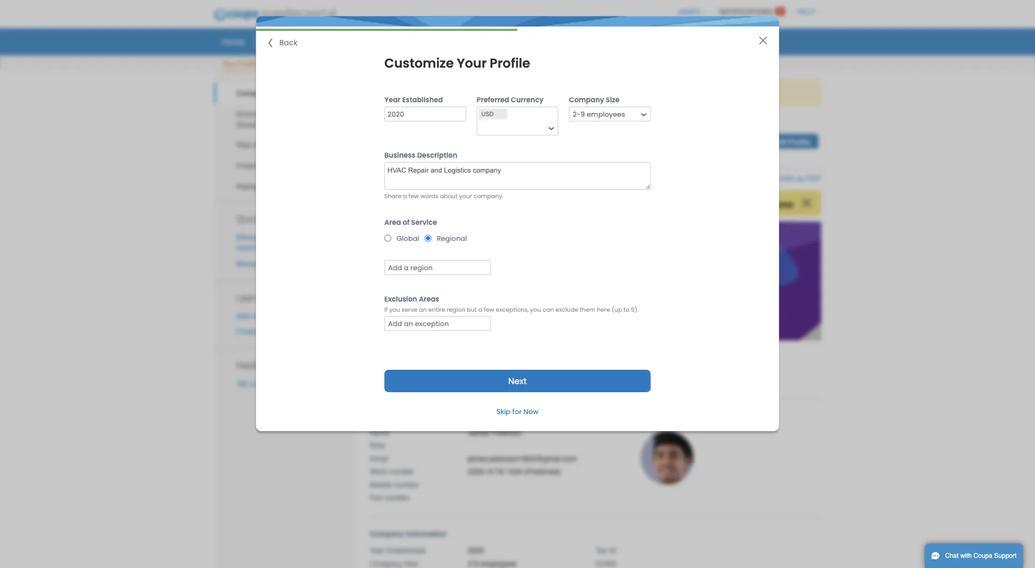 Task type: vqa. For each thing, say whether or not it's contained in the screenshot.
Share a few words about your company.
yes



Task type: describe. For each thing, give the bounding box(es) containing it.
create a discoverable profile
[[236, 327, 331, 336]]

environmental,
[[236, 110, 286, 118]]

manage payment information
[[236, 233, 294, 252]]

profile link
[[254, 34, 292, 50]]

address
[[400, 367, 429, 376]]

profile inside alert
[[453, 88, 473, 97]]

company inside company profile link
[[236, 89, 270, 97]]

year established for customize
[[385, 95, 443, 104]]

social,
[[288, 110, 311, 118]]

create
[[236, 327, 259, 336]]

a inside exclusion areas if you serve an entire region but a few exceptions, you can exclude them here (up to 5).
[[479, 306, 483, 314]]

here
[[597, 306, 610, 314]]

close image inside "james peterson" banner
[[802, 198, 812, 207]]

customize your profile
[[385, 54, 531, 72]]

lane,
[[487, 367, 506, 376]]

manage for manage payment information
[[236, 233, 263, 242]]

description
[[417, 150, 458, 160]]

governance
[[236, 120, 277, 129]]

create a discoverable profile link
[[236, 327, 331, 336]]

tax id duns
[[596, 546, 617, 568]]

learning
[[236, 291, 273, 304]]

& for references
[[264, 182, 269, 191]]

a for profile
[[261, 327, 265, 336]]

catalogs
[[511, 36, 543, 47]]

complete for complete process
[[733, 200, 765, 208]]

1 vertical spatial peterson
[[492, 428, 522, 437]]

process
[[767, 200, 794, 208]]

2-
[[468, 559, 475, 568]]

preferred currency
[[477, 95, 544, 104]]

with
[[961, 552, 972, 560]]

discovered
[[496, 88, 532, 97]]

download profile as pdf
[[738, 174, 822, 183]]

tax
[[596, 546, 607, 555]]

exclusion
[[385, 294, 417, 304]]

james peterson image
[[370, 117, 413, 161]]

can
[[543, 306, 554, 314]]

your inside "james peterson" banner
[[456, 200, 472, 208]]

primary address
[[370, 367, 429, 376]]

complete your profile to get discovered by coupa buyers that are looking for items in your category.
[[403, 88, 731, 97]]

year established for company
[[370, 546, 426, 555]]

financial performance link
[[214, 155, 354, 176]]

area of service
[[385, 217, 437, 227]]

regional
[[437, 233, 467, 243]]

region
[[447, 306, 466, 314]]

area of service option group
[[379, 217, 656, 245]]

james peterson inside banner
[[424, 130, 532, 147]]

name
[[370, 428, 390, 437]]

profile up social,
[[272, 89, 296, 97]]

company information
[[370, 530, 447, 538]]

1 vertical spatial james
[[468, 428, 490, 437]]

diversity
[[286, 120, 315, 129]]

0 vertical spatial few
[[409, 192, 419, 200]]

you left can
[[531, 306, 541, 314]]

company.
[[474, 192, 504, 200]]

winchester,
[[508, 367, 547, 376]]

1 vertical spatial company size
[[370, 559, 418, 568]]

area
[[385, 217, 401, 227]]

& for compliance
[[253, 141, 258, 149]]

283 creekside lane, winchester, virginia, 22602 united states
[[437, 367, 576, 387]]

(preferred)
[[525, 468, 561, 476]]

finished.
[[603, 200, 631, 208]]

you right the if
[[390, 306, 400, 314]]

Business Description text field
[[385, 162, 651, 190]]

risk & compliance
[[236, 141, 299, 149]]

references
[[271, 182, 309, 191]]

2020
[[468, 546, 485, 555]]

areas
[[419, 294, 440, 304]]

profile left progress
[[650, 122, 672, 130]]

to inside exclusion areas if you serve an entire region but a few exceptions, you can exclude them here (up to 5).
[[624, 306, 630, 314]]

center
[[275, 291, 304, 304]]

usd option
[[479, 109, 497, 119]]

Global radio
[[385, 231, 392, 245]]

number for fax number
[[384, 494, 410, 502]]

james inside "james peterson" banner
[[424, 130, 468, 147]]

exclude
[[556, 306, 579, 314]]

started
[[431, 200, 455, 208]]

size inside customize your profile dialog
[[606, 95, 620, 104]]

coupa inside button
[[974, 552, 993, 560]]

complete process
[[733, 200, 794, 208]]

complete for complete your profile to get discovered by coupa buyers that are looking for items in your category.
[[403, 88, 434, 97]]

orders link
[[294, 34, 334, 50]]

entities
[[283, 259, 307, 268]]

creekside
[[451, 367, 485, 376]]

your profile link
[[221, 57, 258, 71]]

exclusion areas group
[[379, 294, 656, 335]]

chat with coupa support
[[946, 552, 1017, 560]]

profile right edit
[[789, 138, 811, 146]]

you inside "button"
[[277, 379, 289, 388]]

verified
[[497, 200, 522, 208]]

but for noticed
[[564, 200, 575, 208]]

1 vertical spatial profile
[[311, 327, 331, 336]]

peterson inside banner
[[472, 130, 532, 147]]

them
[[580, 306, 596, 314]]

primary contact image
[[641, 431, 694, 485]]

virginia,
[[549, 367, 576, 376]]

words
[[421, 192, 439, 200]]

serve
[[402, 306, 418, 314]]

profile inside dialog
[[490, 54, 531, 72]]

by
[[534, 88, 542, 97]]

learning center
[[236, 291, 304, 304]]

risk
[[236, 141, 251, 149]]

information
[[406, 530, 447, 538]]

progress
[[674, 122, 704, 130]]

ratings & references
[[236, 182, 309, 191]]

1234
[[506, 468, 523, 476]]

profile progress
[[650, 122, 704, 130]]

in
[[677, 88, 683, 97]]

share a few words about your company.
[[385, 192, 504, 200]]

james.peterson1902@gmail.com
[[468, 454, 577, 463]]

(up
[[612, 306, 622, 314]]

registration
[[524, 200, 562, 208]]

think
[[292, 379, 307, 388]]

tell us what you think button
[[236, 378, 307, 389]]

looking
[[620, 88, 644, 97]]

your inside 'your profile' link
[[222, 60, 236, 68]]

environmental, social, governance & diversity
[[236, 110, 315, 129]]

company down fax number at the bottom
[[370, 530, 404, 538]]

home
[[222, 36, 245, 47]]

category.
[[701, 88, 731, 97]]



Task type: locate. For each thing, give the bounding box(es) containing it.
0 vertical spatial but
[[564, 200, 575, 208]]

manage down information
[[236, 259, 263, 268]]

to inside alert
[[476, 88, 482, 97]]

risk & compliance link
[[214, 135, 354, 155]]

established for customize
[[402, 95, 443, 104]]

company
[[236, 89, 270, 97], [569, 95, 605, 104], [370, 530, 404, 538], [370, 559, 402, 568]]

customers
[[271, 312, 305, 320]]

for
[[646, 88, 655, 97], [513, 407, 522, 416]]

1 vertical spatial year
[[370, 546, 385, 555]]

0 vertical spatial profile
[[453, 88, 473, 97]]

established for company
[[387, 546, 426, 555]]

background image
[[370, 222, 822, 341]]

to left get
[[476, 88, 482, 97]]

your up year established text field
[[437, 88, 451, 97]]

1 horizontal spatial complete
[[733, 200, 765, 208]]

2 vertical spatial coupa
[[974, 552, 993, 560]]

2 horizontal spatial a
[[479, 306, 483, 314]]

coupa inside alert
[[544, 88, 566, 97]]

premium support
[[331, 60, 385, 68]]

but left haven't
[[564, 200, 575, 208]]

established up year established text field
[[402, 95, 443, 104]]

tell us what you think
[[236, 379, 307, 388]]

1 vertical spatial close image
[[802, 198, 812, 207]]

established inside customize your profile dialog
[[402, 95, 443, 104]]

financial
[[236, 161, 266, 170]]

add
[[236, 312, 250, 320]]

number
[[389, 468, 415, 476], [394, 481, 419, 489], [384, 494, 410, 502]]

established down company information
[[387, 546, 426, 555]]

if
[[385, 306, 388, 314]]

0 horizontal spatial profile
[[311, 327, 331, 336]]

but inside exclusion areas if you serve an entire region but a few exceptions, you can exclude them here (up to 5).
[[467, 306, 477, 314]]

283
[[437, 367, 449, 376]]

1 manage from the top
[[236, 233, 263, 242]]

manage legal entities
[[236, 259, 307, 268]]

profile left get
[[453, 88, 473, 97]]

1 vertical spatial manage
[[236, 259, 263, 268]]

ratings
[[236, 182, 262, 191]]

size right that
[[606, 95, 620, 104]]

0 horizontal spatial coupa
[[473, 200, 495, 208]]

0 vertical spatial established
[[402, 95, 443, 104]]

quick
[[236, 212, 260, 225]]

customize
[[385, 54, 454, 72]]

1 horizontal spatial profile
[[453, 88, 473, 97]]

1 horizontal spatial close image
[[802, 198, 812, 207]]

1 vertical spatial &
[[253, 141, 258, 149]]

1 horizontal spatial size
[[606, 95, 620, 104]]

22602
[[437, 378, 458, 387]]

2 manage from the top
[[236, 259, 263, 268]]

complete your profile to get discovered by coupa buyers that are looking for items in your category. alert
[[370, 79, 822, 106]]

1 horizontal spatial your
[[457, 54, 487, 72]]

you right what
[[277, 379, 289, 388]]

we
[[378, 200, 389, 208]]

established
[[402, 95, 443, 104], [387, 546, 426, 555]]

a right share
[[403, 192, 407, 200]]

company profile
[[236, 89, 296, 97]]

0 vertical spatial james
[[424, 130, 468, 147]]

but right region
[[467, 306, 477, 314]]

0 horizontal spatial james
[[424, 130, 468, 147]]

1 vertical spatial number
[[394, 481, 419, 489]]

0 vertical spatial company size
[[569, 95, 620, 104]]

2 vertical spatial number
[[384, 494, 410, 502]]

coupa left verified
[[473, 200, 495, 208]]

coupa inside "james peterson" banner
[[473, 200, 495, 208]]

0 vertical spatial size
[[606, 95, 620, 104]]

coupa right with
[[974, 552, 993, 560]]

number down mobile number
[[384, 494, 410, 502]]

0 vertical spatial a
[[403, 192, 407, 200]]

1 horizontal spatial support
[[995, 552, 1017, 560]]

1 vertical spatial for
[[513, 407, 522, 416]]

Add an exception text field
[[386, 317, 490, 330]]

0 vertical spatial support
[[360, 60, 385, 68]]

chat with coupa support button
[[925, 544, 1024, 568]]

are
[[607, 88, 618, 97]]

1 vertical spatial few
[[484, 306, 495, 314]]

global
[[397, 233, 419, 243]]

& right risk
[[253, 141, 258, 149]]

profile right discoverable at the left bottom of page
[[311, 327, 331, 336]]

you up service
[[417, 200, 430, 208]]

your right in
[[685, 88, 699, 97]]

1 horizontal spatial &
[[264, 182, 269, 191]]

company size down company information
[[370, 559, 418, 568]]

james peterson down usd option
[[424, 130, 532, 147]]

1 vertical spatial to
[[624, 306, 630, 314]]

edit profile
[[774, 138, 811, 146]]

business description
[[385, 150, 458, 160]]

company up environmental,
[[236, 89, 270, 97]]

number up mobile number
[[389, 468, 415, 476]]

5).
[[631, 306, 639, 314]]

your
[[437, 88, 451, 97], [685, 88, 699, 97], [459, 192, 472, 200], [456, 200, 472, 208]]

size
[[606, 95, 620, 104], [404, 559, 418, 568]]

company up 'company size' text field on the right top of the page
[[569, 95, 605, 104]]

peterson down usd option
[[472, 130, 532, 147]]

year established inside customize your profile dialog
[[385, 95, 443, 104]]

a for words
[[403, 192, 407, 200]]

0 vertical spatial complete
[[403, 88, 434, 97]]

information
[[236, 244, 273, 252]]

0 vertical spatial &
[[279, 120, 284, 129]]

manage legal entities link
[[236, 259, 307, 268]]

support right premium in the left top of the page
[[360, 60, 385, 68]]

0 vertical spatial for
[[646, 88, 655, 97]]

profile inside button
[[774, 174, 795, 183]]

close image inside customize your profile dialog
[[759, 36, 768, 45]]

items
[[657, 88, 675, 97]]

complete up year established text field
[[403, 88, 434, 97]]

1 vertical spatial complete
[[733, 200, 765, 208]]

1 vertical spatial a
[[479, 306, 483, 314]]

premium support link
[[330, 57, 385, 71]]

but inside "james peterson" banner
[[564, 200, 575, 208]]

manage up information
[[236, 233, 263, 242]]

your up get
[[457, 54, 487, 72]]

0 horizontal spatial &
[[253, 141, 258, 149]]

for inside button
[[513, 407, 522, 416]]

0 horizontal spatial to
[[476, 88, 482, 97]]

your inside dialog
[[459, 192, 472, 200]]

0 vertical spatial james peterson
[[424, 130, 532, 147]]

1 vertical spatial coupa
[[473, 200, 495, 208]]

work number
[[370, 468, 415, 476]]

you inside "james peterson" banner
[[417, 200, 430, 208]]

customize your profile dialog
[[256, 16, 780, 431]]

as
[[797, 174, 805, 183]]

few left words
[[409, 192, 419, 200]]

2 vertical spatial &
[[264, 182, 269, 191]]

support inside button
[[995, 552, 1017, 560]]

0 vertical spatial manage
[[236, 233, 263, 242]]

james up (020)
[[468, 428, 490, 437]]

year
[[385, 95, 401, 104], [370, 546, 385, 555]]

company down company information
[[370, 559, 402, 568]]

profile down coupa supplier portal image
[[261, 36, 285, 47]]

a right region
[[479, 306, 483, 314]]

year for customize your profile
[[385, 95, 401, 104]]

a right create
[[261, 327, 265, 336]]

year inside customize your profile dialog
[[385, 95, 401, 104]]

but for areas
[[467, 306, 477, 314]]

year up year established text field
[[385, 95, 401, 104]]

2 horizontal spatial &
[[279, 120, 284, 129]]

james peterson banner
[[366, 117, 833, 399]]

Year Established text field
[[385, 107, 466, 122]]

1 vertical spatial support
[[995, 552, 1017, 560]]

Company Size text field
[[570, 107, 637, 121]]

compliance
[[260, 141, 299, 149]]

1 vertical spatial year established
[[370, 546, 426, 555]]

complete inside "james peterson" banner
[[733, 200, 765, 208]]

haven't
[[577, 200, 601, 208]]

1 horizontal spatial james
[[468, 428, 490, 437]]

environmental, social, governance & diversity link
[[214, 103, 354, 135]]

number down work number
[[394, 481, 419, 489]]

year established up year established text field
[[385, 95, 443, 104]]

service
[[411, 217, 437, 227]]

0 vertical spatial year
[[385, 95, 401, 104]]

coupa supplier portal image
[[206, 2, 343, 28]]

fax number
[[370, 494, 410, 502]]

complete down download
[[733, 200, 765, 208]]

1 horizontal spatial a
[[403, 192, 407, 200]]

for right 'skip'
[[513, 407, 522, 416]]

id
[[609, 546, 617, 555]]

1 horizontal spatial company size
[[569, 95, 620, 104]]

1 horizontal spatial but
[[564, 200, 575, 208]]

noticed
[[391, 200, 415, 208]]

now
[[524, 407, 539, 416]]

0 horizontal spatial for
[[513, 407, 522, 416]]

profile
[[453, 88, 473, 97], [311, 327, 331, 336]]

company size up 'company size' text field on the right top of the page
[[569, 95, 620, 104]]

united
[[460, 378, 481, 387]]

number for mobile number
[[394, 481, 419, 489]]

get
[[484, 88, 494, 97]]

for left items
[[646, 88, 655, 97]]

few inside exclusion areas if you serve an entire region but a few exceptions, you can exclude them here (up to 5).
[[484, 306, 495, 314]]

Add a region text field
[[386, 261, 490, 274]]

0 horizontal spatial company size
[[370, 559, 418, 568]]

1 horizontal spatial few
[[484, 306, 495, 314]]

0 horizontal spatial support
[[360, 60, 385, 68]]

few left exceptions,
[[484, 306, 495, 314]]

manage inside manage payment information
[[236, 233, 263, 242]]

back
[[280, 38, 298, 48]]

to left 5).
[[624, 306, 630, 314]]

but
[[564, 200, 575, 208], [467, 306, 477, 314]]

mobile
[[370, 481, 392, 489]]

exclusion areas if you serve an entire region but a few exceptions, you can exclude them here (up to 5).
[[385, 294, 639, 314]]

next
[[509, 375, 527, 387]]

Regional radio
[[425, 231, 432, 245]]

1 horizontal spatial to
[[624, 306, 630, 314]]

1 vertical spatial established
[[387, 546, 426, 555]]

coupa right "by"
[[544, 88, 566, 97]]

0 vertical spatial number
[[389, 468, 415, 476]]

company inside customize your profile dialog
[[569, 95, 605, 104]]

profile down the home link
[[238, 60, 258, 68]]

close image
[[759, 36, 768, 45], [802, 198, 812, 207]]

your profile
[[222, 60, 258, 68]]

0 horizontal spatial your
[[222, 60, 236, 68]]

entire
[[429, 306, 445, 314]]

currency
[[511, 95, 544, 104]]

manage for manage legal entities
[[236, 259, 263, 268]]

profile down the catalogs link at top
[[490, 54, 531, 72]]

company size inside customize your profile dialog
[[569, 95, 620, 104]]

your right the started
[[456, 200, 472, 208]]

legal
[[265, 259, 281, 268]]

year for company information
[[370, 546, 385, 555]]

complete inside alert
[[403, 88, 434, 97]]

0 horizontal spatial size
[[404, 559, 418, 568]]

2 vertical spatial a
[[261, 327, 265, 336]]

1 horizontal spatial for
[[646, 88, 655, 97]]

number for work number
[[389, 468, 415, 476]]

profile left as
[[774, 174, 795, 183]]

support right with
[[995, 552, 1017, 560]]

1 vertical spatial size
[[404, 559, 418, 568]]

your down the home link
[[222, 60, 236, 68]]

buyers
[[568, 88, 591, 97]]

company profile link
[[214, 83, 354, 103]]

0 horizontal spatial close image
[[759, 36, 768, 45]]

download profile as pdf button
[[738, 173, 822, 184]]

add more customers
[[236, 312, 305, 320]]

for inside alert
[[646, 88, 655, 97]]

skip for now
[[497, 407, 539, 416]]

performance
[[268, 161, 311, 170]]

edit profile link
[[766, 134, 819, 149]]

support
[[360, 60, 385, 68], [995, 552, 1017, 560]]

0 horizontal spatial complete
[[403, 88, 434, 97]]

2 horizontal spatial coupa
[[974, 552, 993, 560]]

ratings & references link
[[214, 176, 354, 197]]

1 vertical spatial but
[[467, 306, 477, 314]]

0 horizontal spatial but
[[467, 306, 477, 314]]

your right about
[[459, 192, 472, 200]]

year established down company information
[[370, 546, 426, 555]]

setup link
[[747, 34, 782, 50]]

& inside environmental, social, governance & diversity
[[279, 120, 284, 129]]

0 vertical spatial close image
[[759, 36, 768, 45]]

0 vertical spatial to
[[476, 88, 482, 97]]

james peterson down 'skip'
[[468, 428, 522, 437]]

size down company information
[[404, 559, 418, 568]]

0 horizontal spatial few
[[409, 192, 419, 200]]

1 vertical spatial james peterson
[[468, 428, 522, 437]]

0 vertical spatial coupa
[[544, 88, 566, 97]]

coupa
[[544, 88, 566, 97], [473, 200, 495, 208], [974, 552, 993, 560]]

financial performance
[[236, 161, 311, 170]]

james up the description
[[424, 130, 468, 147]]

premium
[[331, 60, 358, 68]]

& left diversity
[[279, 120, 284, 129]]

progress bar inside customize your profile dialog
[[256, 29, 518, 31]]

progress bar
[[256, 29, 518, 31]]

0 vertical spatial year established
[[385, 95, 443, 104]]

manage payment information link
[[236, 233, 294, 252]]

profile
[[261, 36, 285, 47], [490, 54, 531, 72], [238, 60, 258, 68], [272, 89, 296, 97], [650, 122, 672, 130], [789, 138, 811, 146], [774, 174, 795, 183]]

4176
[[487, 468, 504, 476]]

1 horizontal spatial coupa
[[544, 88, 566, 97]]

0 horizontal spatial a
[[261, 327, 265, 336]]

& right ratings
[[264, 182, 269, 191]]

2-9 employees
[[468, 559, 517, 568]]

your inside customize your profile dialog
[[457, 54, 487, 72]]

download
[[738, 174, 771, 183]]

&
[[279, 120, 284, 129], [253, 141, 258, 149], [264, 182, 269, 191]]

(020) 4176 1234 (preferred)
[[468, 468, 561, 476]]

peterson down 'skip'
[[492, 428, 522, 437]]

0 vertical spatial peterson
[[472, 130, 532, 147]]

year down company information
[[370, 546, 385, 555]]



